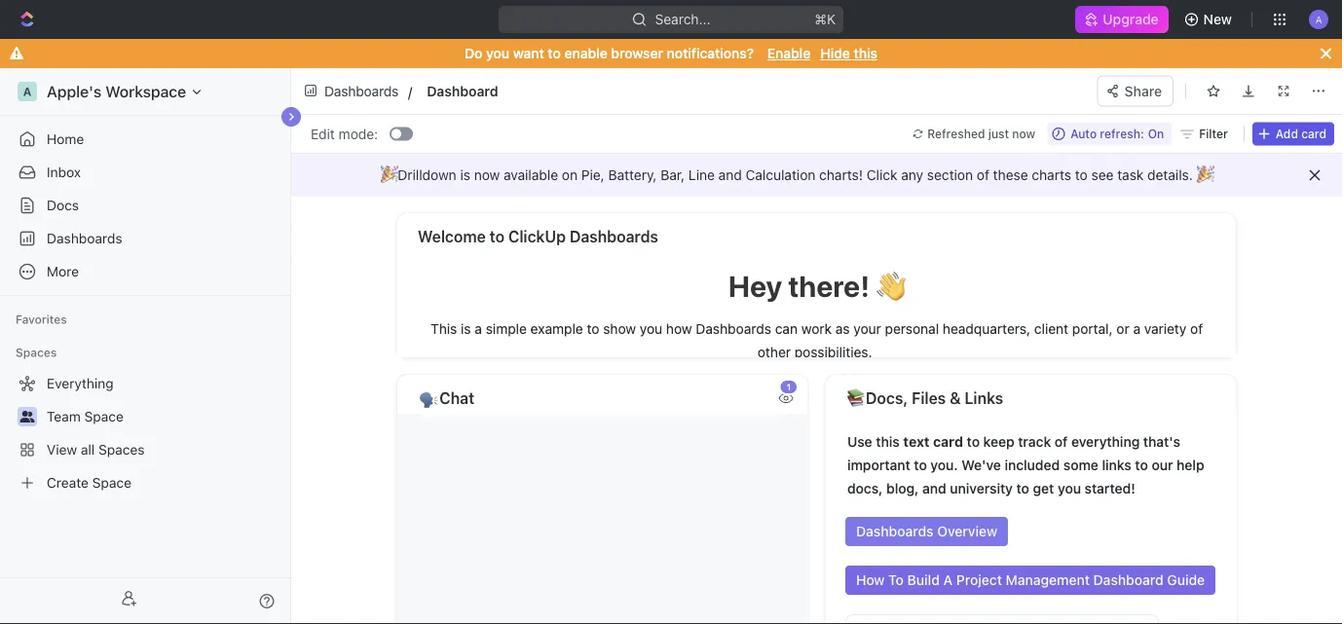 Task type: vqa. For each thing, say whether or not it's contained in the screenshot.
Map
no



Task type: locate. For each thing, give the bounding box(es) containing it.
share button
[[1098, 76, 1174, 107]]

1 vertical spatial now
[[474, 167, 500, 183]]

2 vertical spatial of
[[1055, 434, 1068, 450]]

2 horizontal spatial you
[[1058, 481, 1081, 497]]

0 horizontal spatial 🎉
[[381, 167, 394, 183]]

0 horizontal spatial dashboards link
[[8, 223, 283, 254]]

now
[[1013, 127, 1036, 141], [474, 167, 500, 183]]

card up 'you.'
[[933, 434, 963, 450]]

1 horizontal spatial and
[[923, 481, 947, 497]]

to right 'want'
[[548, 45, 561, 61]]

0 horizontal spatial a
[[23, 85, 32, 98]]

edit mode:
[[311, 126, 378, 142]]

0 vertical spatial a
[[1316, 13, 1322, 25]]

space
[[84, 409, 124, 425], [92, 475, 132, 491]]

dashboards up more
[[47, 230, 122, 246]]

this right hide
[[854, 45, 878, 61]]

tree containing everything
[[8, 368, 283, 499]]

of
[[977, 167, 990, 183], [1191, 321, 1203, 337], [1055, 434, 1068, 450]]

is inside alert
[[460, 167, 471, 183]]

space up view all spaces
[[84, 409, 124, 425]]

0 horizontal spatial and
[[719, 167, 742, 183]]

new button
[[1177, 4, 1244, 35]]

📚 docs, files & links button
[[846, 385, 1218, 412]]

personal
[[885, 321, 939, 337]]

a inside dropdown button
[[1316, 13, 1322, 25]]

0 horizontal spatial a
[[475, 321, 482, 337]]

notifications?
[[667, 45, 754, 61]]

clickup logo image
[[1247, 76, 1334, 94]]

2 vertical spatial a
[[944, 572, 953, 588]]

enable
[[767, 45, 811, 61]]

0 vertical spatial of
[[977, 167, 990, 183]]

1 vertical spatial of
[[1191, 321, 1203, 337]]

card inside button
[[1302, 127, 1327, 141]]

dashboards up the mode:
[[324, 83, 399, 99]]

spaces down favorites button
[[16, 346, 57, 359]]

search...
[[655, 11, 711, 27]]

1 a from the left
[[475, 321, 482, 337]]

card right add
[[1302, 127, 1327, 141]]

0 vertical spatial this
[[854, 45, 878, 61]]

you
[[486, 45, 510, 61], [640, 321, 663, 337], [1058, 481, 1081, 497]]

how
[[666, 321, 692, 337]]

headquarters,
[[943, 321, 1031, 337]]

and down 'you.'
[[923, 481, 947, 497]]

1 horizontal spatial a
[[944, 572, 953, 588]]

view
[[47, 442, 77, 458]]

a left "apple's"
[[23, 85, 32, 98]]

1 horizontal spatial of
[[1055, 434, 1068, 450]]

track
[[1018, 434, 1051, 450]]

0 vertical spatial space
[[84, 409, 124, 425]]

dashboard
[[1094, 572, 1164, 588]]

1 horizontal spatial a
[[1133, 321, 1141, 337]]

2 vertical spatial you
[[1058, 481, 1081, 497]]

to inside button
[[490, 227, 505, 246]]

everything link
[[8, 368, 279, 399]]

17,
[[1116, 77, 1131, 92]]

clickup
[[509, 227, 566, 246]]

and right line
[[719, 167, 742, 183]]

dashboards link up the mode:
[[299, 77, 405, 105]]

and
[[719, 167, 742, 183], [923, 481, 947, 497]]

🎉 left drilldown
[[381, 167, 394, 183]]

0 horizontal spatial now
[[474, 167, 500, 183]]

1 horizontal spatial card
[[1302, 127, 1327, 141]]

1 vertical spatial a
[[23, 85, 32, 98]]

2 horizontal spatial of
[[1191, 321, 1203, 337]]

spaces
[[16, 346, 57, 359], [98, 442, 145, 458]]

dashboards link
[[299, 77, 405, 105], [8, 223, 283, 254]]

1 vertical spatial space
[[92, 475, 132, 491]]

to left the clickup at the left top of page
[[490, 227, 505, 246]]

to up we've
[[967, 434, 980, 450]]

this up important
[[876, 434, 900, 450]]

0 horizontal spatial of
[[977, 167, 990, 183]]

spaces right the all
[[98, 442, 145, 458]]

example
[[531, 321, 583, 337]]

auto refresh: on
[[1071, 127, 1164, 141]]

space inside "link"
[[84, 409, 124, 425]]

sidebar navigation
[[0, 68, 295, 624]]

you left 'how'
[[640, 321, 663, 337]]

docs,
[[866, 389, 908, 408]]

1 vertical spatial dashboards link
[[8, 223, 283, 254]]

line
[[689, 167, 715, 183]]

included
[[1005, 457, 1060, 473]]

this
[[854, 45, 878, 61], [876, 434, 900, 450]]

create space
[[47, 475, 132, 491]]

everything
[[1072, 434, 1140, 450]]

2 horizontal spatial a
[[1316, 13, 1322, 25]]

0 vertical spatial now
[[1013, 127, 1036, 141]]

a left simple at left
[[475, 321, 482, 337]]

drilldown
[[398, 167, 457, 183]]

2023
[[1135, 77, 1166, 92]]

to
[[548, 45, 561, 61], [1075, 167, 1088, 183], [490, 227, 505, 246], [587, 321, 600, 337], [967, 434, 980, 450], [914, 457, 927, 473], [1135, 457, 1148, 473], [1017, 481, 1030, 497]]

hey there! 👋
[[728, 269, 906, 303]]

filter button
[[1176, 122, 1236, 146]]

possibilities.
[[795, 344, 872, 360]]

new
[[1204, 11, 1232, 27]]

you right do
[[486, 45, 510, 61]]

dashboards link down docs link at the top
[[8, 223, 283, 254]]

0 vertical spatial and
[[719, 167, 742, 183]]

add card button
[[1253, 122, 1335, 146]]

how
[[856, 572, 885, 588]]

1 vertical spatial and
[[923, 481, 947, 497]]

to left our
[[1135, 457, 1148, 473]]

a right "build"
[[944, 572, 953, 588]]

0 horizontal spatial you
[[486, 45, 510, 61]]

📚 docs, files & links
[[847, 389, 1004, 408]]

welcome
[[418, 227, 486, 246]]

is right drilldown
[[460, 167, 471, 183]]

dashboards up other
[[696, 321, 772, 337]]

a
[[1316, 13, 1322, 25], [23, 85, 32, 98], [944, 572, 953, 588]]

mode:
[[339, 126, 378, 142]]

a inside navigation
[[23, 85, 32, 98]]

1 horizontal spatial 🎉
[[1197, 167, 1211, 183]]

of right track
[[1055, 434, 1068, 450]]

to left show
[[587, 321, 600, 337]]

dashboards inside this is a simple example to show you how dashboards can work as your personal headquarters, client portal, or a variety of other possibilities.
[[696, 321, 772, 337]]

do you want to enable browser notifications? enable hide this
[[465, 45, 878, 61]]

None text field
[[427, 79, 683, 103]]

now left available
[[474, 167, 500, 183]]

now right just
[[1013, 127, 1036, 141]]

tree
[[8, 368, 283, 499]]

see
[[1092, 167, 1114, 183]]

1 vertical spatial you
[[640, 321, 663, 337]]

1 vertical spatial is
[[461, 321, 471, 337]]

of left these
[[977, 167, 990, 183]]

of inside alert
[[977, 167, 990, 183]]

task
[[1118, 167, 1144, 183]]

refreshed just now
[[928, 127, 1036, 141]]

dashboards inside button
[[570, 227, 659, 246]]

do
[[465, 45, 483, 61]]

1 horizontal spatial you
[[640, 321, 663, 337]]

started!
[[1085, 481, 1136, 497]]

1 vertical spatial spaces
[[98, 442, 145, 458]]

apple's workspace
[[47, 82, 186, 101]]

welcome to clickup dashboards button
[[417, 223, 1218, 250]]

a up clickup logo
[[1316, 13, 1322, 25]]

we've
[[962, 457, 1001, 473]]

a right or
[[1133, 321, 1141, 337]]

1 horizontal spatial spaces
[[98, 442, 145, 458]]

1 🎉 from the left
[[381, 167, 394, 183]]

to left see
[[1075, 167, 1088, 183]]

🎉 right details. at right
[[1197, 167, 1211, 183]]

dashboards down battery,
[[570, 227, 659, 246]]

0 vertical spatial you
[[486, 45, 510, 61]]

0 vertical spatial dashboards link
[[299, 77, 405, 105]]

use this text card
[[848, 434, 963, 450]]

available
[[504, 167, 558, 183]]

1 horizontal spatial now
[[1013, 127, 1036, 141]]

0 vertical spatial is
[[460, 167, 471, 183]]

create space link
[[8, 468, 279, 499]]

of right the variety
[[1191, 321, 1203, 337]]

chat
[[440, 389, 475, 408]]

0 vertical spatial card
[[1302, 127, 1327, 141]]

&
[[950, 389, 961, 408]]

to
[[889, 572, 904, 588]]

is right "this" at the bottom left
[[461, 321, 471, 337]]

card
[[1302, 127, 1327, 141], [933, 434, 963, 450]]

0 horizontal spatial spaces
[[16, 346, 57, 359]]

you right get
[[1058, 481, 1081, 497]]

a
[[475, 321, 482, 337], [1133, 321, 1141, 337]]

1 vertical spatial card
[[933, 434, 963, 450]]

space down view all spaces
[[92, 475, 132, 491]]

all
[[81, 442, 95, 458]]

upgrade link
[[1076, 6, 1169, 33]]

is inside this is a simple example to show you how dashboards can work as your personal headquarters, client portal, or a variety of other possibilities.
[[461, 321, 471, 337]]

apple's workspace, , element
[[18, 82, 37, 101]]



Task type: describe. For each thing, give the bounding box(es) containing it.
to left get
[[1017, 481, 1030, 497]]

0 vertical spatial spaces
[[16, 346, 57, 359]]

on
[[562, 167, 578, 183]]

space for team space
[[84, 409, 124, 425]]

of inside 'to keep track of everything that's important to you. we've included some links to our help docs, blog, and university to get you started!'
[[1055, 434, 1068, 450]]

you inside 'to keep track of everything that's important to you. we've included some links to our help docs, blog, and university to get you started!'
[[1058, 481, 1081, 497]]

🗣 chat button
[[417, 385, 764, 412]]

other
[[758, 344, 791, 360]]

blog,
[[887, 481, 919, 497]]

workspace
[[105, 82, 186, 101]]

0 horizontal spatial card
[[933, 434, 963, 450]]

client
[[1035, 321, 1069, 337]]

team space
[[47, 409, 124, 425]]

want
[[513, 45, 544, 61]]

pie,
[[581, 167, 605, 183]]

⌘k
[[815, 11, 836, 27]]

refresh:
[[1100, 127, 1144, 141]]

add card
[[1276, 127, 1327, 141]]

add
[[1276, 127, 1299, 141]]

you inside this is a simple example to show you how dashboards can work as your personal headquarters, client portal, or a variety of other possibilities.
[[640, 321, 663, 337]]

2 a from the left
[[1133, 321, 1141, 337]]

🗣
[[418, 389, 436, 408]]

just
[[989, 127, 1009, 141]]

welcome to clickup dashboards
[[418, 227, 659, 246]]

filter button
[[1176, 122, 1236, 146]]

docs link
[[8, 190, 283, 221]]

how to build a project management dashboard guide
[[856, 572, 1205, 588]]

links
[[1102, 457, 1132, 473]]

simple
[[486, 321, 527, 337]]

favorites
[[16, 313, 67, 326]]

section
[[927, 167, 973, 183]]

keep
[[984, 434, 1015, 450]]

get
[[1033, 481, 1054, 497]]

portal,
[[1072, 321, 1113, 337]]

any
[[901, 167, 924, 183]]

1 vertical spatial this
[[876, 434, 900, 450]]

text
[[904, 434, 930, 450]]

this
[[431, 321, 457, 337]]

👋
[[876, 269, 906, 303]]

user group image
[[20, 411, 35, 423]]

view all spaces
[[47, 442, 145, 458]]

filter
[[1199, 127, 1228, 141]]

now inside button
[[1013, 127, 1036, 141]]

apple's
[[47, 82, 102, 101]]

can
[[775, 321, 798, 337]]

click
[[867, 167, 898, 183]]

1 button
[[779, 379, 799, 408]]

to inside this is a simple example to show you how dashboards can work as your personal headquarters, client portal, or a variety of other possibilities.
[[587, 321, 600, 337]]

to down the text
[[914, 457, 927, 473]]

home link
[[8, 124, 283, 155]]

these
[[993, 167, 1028, 183]]

nov
[[1089, 77, 1112, 92]]

charts
[[1032, 167, 1072, 183]]

team space link
[[47, 401, 279, 433]]

and inside 🎉 drilldown is now available on pie, battery, bar, line and calculation charts! click any section of these charts to see task details.  🎉 alert
[[719, 167, 742, 183]]

1
[[787, 382, 791, 392]]

refreshed just now button
[[904, 122, 1044, 146]]

there!
[[788, 269, 870, 303]]

share
[[1125, 83, 1162, 99]]

dashboards overview
[[856, 524, 998, 540]]

files
[[912, 389, 946, 408]]

help
[[1177, 457, 1205, 473]]

important
[[848, 457, 911, 473]]

edit
[[311, 126, 335, 142]]

your
[[854, 321, 881, 337]]

and inside 'to keep track of everything that's important to you. we've included some links to our help docs, blog, and university to get you started!'
[[923, 481, 947, 497]]

1 horizontal spatial dashboards link
[[299, 77, 405, 105]]

home
[[47, 131, 84, 147]]

now inside alert
[[474, 167, 500, 183]]

overview
[[937, 524, 998, 540]]

🎉 drilldown is now available on pie, battery, bar, line and calculation charts! click any section of these charts to see task details.  🎉 alert
[[291, 154, 1342, 197]]

tree inside sidebar navigation
[[8, 368, 283, 499]]

to inside alert
[[1075, 167, 1088, 183]]

nov 17, 2023 at 2:59 pm
[[1089, 77, 1233, 92]]

charts!
[[820, 167, 863, 183]]

dashboards inside sidebar navigation
[[47, 230, 122, 246]]

show
[[603, 321, 636, 337]]

guide
[[1168, 572, 1205, 588]]

refreshed
[[928, 127, 985, 141]]

to keep track of everything that's important to you. we've included some links to our help docs, blog, and university to get you started!
[[848, 434, 1208, 497]]

2 🎉 from the left
[[1197, 167, 1211, 183]]

docs,
[[848, 481, 883, 497]]

hide
[[821, 45, 850, 61]]

of inside this is a simple example to show you how dashboards can work as your personal headquarters, client portal, or a variety of other possibilities.
[[1191, 321, 1203, 337]]

🎉 drilldown is now available on pie, battery, bar, line and calculation charts! click any section of these charts to see task details.  🎉
[[381, 167, 1214, 183]]

more
[[47, 264, 79, 280]]

bar,
[[661, 167, 685, 183]]

team
[[47, 409, 81, 425]]

dashboards down blog,
[[856, 524, 934, 540]]

enable
[[565, 45, 608, 61]]

calculation
[[746, 167, 816, 183]]

battery,
[[608, 167, 657, 183]]

browser
[[611, 45, 663, 61]]

upgrade
[[1103, 11, 1159, 27]]

space for create space
[[92, 475, 132, 491]]

everything
[[47, 376, 114, 392]]

pm
[[1215, 77, 1233, 92]]

links
[[965, 389, 1004, 408]]

on
[[1148, 127, 1164, 141]]

some
[[1064, 457, 1099, 473]]

work
[[802, 321, 832, 337]]



